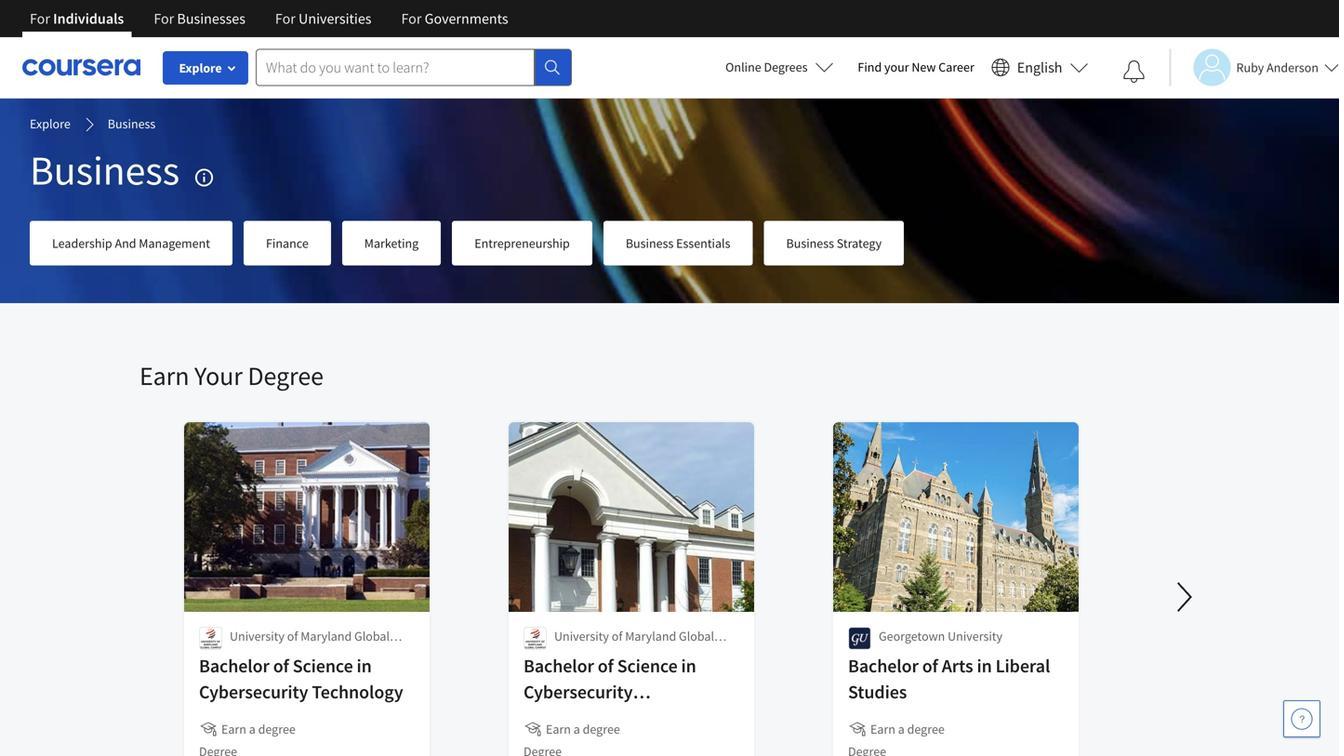 Task type: vqa. For each thing, say whether or not it's contained in the screenshot.
successfully
no



Task type: locate. For each thing, give the bounding box(es) containing it.
2 university of maryland global campus from the left
[[555, 628, 715, 663]]

global
[[355, 628, 390, 645], [679, 628, 715, 645]]

1 bachelor from the left
[[199, 655, 270, 678]]

0 vertical spatial explore
[[179, 60, 222, 76]]

earn
[[140, 360, 189, 392], [221, 721, 247, 738], [546, 721, 571, 738], [871, 721, 896, 738]]

and left "policy" in the bottom of the page
[[631, 707, 661, 730]]

1 horizontal spatial earn a degree
[[546, 721, 621, 738]]

cybersecurity inside bachelor of science in cybersecurity management and policy
[[524, 681, 633, 704]]

online
[[726, 59, 762, 75]]

1 horizontal spatial in
[[682, 655, 697, 678]]

1 horizontal spatial university of maryland global campus image
[[524, 627, 547, 650]]

maryland for management
[[626, 628, 677, 645]]

0 horizontal spatial cybersecurity
[[199, 681, 308, 704]]

a
[[249, 721, 256, 738], [574, 721, 580, 738], [899, 721, 905, 738]]

in
[[357, 655, 372, 678], [682, 655, 697, 678], [978, 655, 993, 678]]

2 in from the left
[[682, 655, 697, 678]]

1 earn a degree from the left
[[221, 721, 296, 738]]

for universities
[[275, 9, 372, 28]]

1 horizontal spatial bachelor
[[524, 655, 595, 678]]

and inside bachelor of science in cybersecurity management and policy
[[631, 707, 661, 730]]

1 degree from the left
[[258, 721, 296, 738]]

1 horizontal spatial global
[[679, 628, 715, 645]]

explore down coursera image
[[30, 115, 71, 132]]

1 horizontal spatial explore
[[179, 60, 222, 76]]

for
[[30, 9, 50, 28], [154, 9, 174, 28], [275, 9, 296, 28], [402, 9, 422, 28]]

management inside bachelor of science in cybersecurity management and policy
[[524, 707, 628, 730]]

2 horizontal spatial earn a degree
[[871, 721, 945, 738]]

new
[[912, 59, 937, 75]]

business
[[108, 115, 156, 132], [30, 144, 180, 196], [626, 235, 674, 251], [787, 235, 835, 251]]

2 a from the left
[[574, 721, 580, 738]]

university
[[230, 628, 285, 645], [555, 628, 609, 645], [948, 628, 1003, 645]]

bachelor inside the bachelor of arts in liberal studies
[[849, 655, 919, 678]]

0 vertical spatial management
[[139, 235, 210, 251]]

earn for bachelor of science in cybersecurity management and policy
[[546, 721, 571, 738]]

None search field
[[256, 49, 572, 86]]

1 campus from the left
[[230, 647, 274, 663]]

0 horizontal spatial university
[[230, 628, 285, 645]]

3 bachelor from the left
[[849, 655, 919, 678]]

science for technology
[[293, 655, 353, 678]]

maryland up bachelor of science in cybersecurity technology
[[301, 628, 352, 645]]

2 for from the left
[[154, 9, 174, 28]]

1 in from the left
[[357, 655, 372, 678]]

global up "policy" in the bottom of the page
[[679, 628, 715, 645]]

leadership and management link
[[30, 221, 233, 265]]

cybersecurity for management
[[524, 681, 633, 704]]

and
[[115, 235, 136, 251], [631, 707, 661, 730]]

in up "policy" in the bottom of the page
[[682, 655, 697, 678]]

2 horizontal spatial a
[[899, 721, 905, 738]]

of inside bachelor of science in cybersecurity technology
[[273, 655, 289, 678]]

1 cybersecurity from the left
[[199, 681, 308, 704]]

a for studies
[[899, 721, 905, 738]]

2 global from the left
[[679, 628, 715, 645]]

university of maryland global campus
[[230, 628, 390, 663], [555, 628, 715, 663]]

university up bachelor of science in cybersecurity technology
[[230, 628, 285, 645]]

degrees
[[764, 59, 808, 75]]

0 vertical spatial and
[[115, 235, 136, 251]]

What do you want to learn? text field
[[256, 49, 535, 86]]

1 horizontal spatial degree
[[583, 721, 621, 738]]

science up technology
[[293, 655, 353, 678]]

and right leadership
[[115, 235, 136, 251]]

2 campus from the left
[[555, 647, 599, 663]]

2 science from the left
[[618, 655, 678, 678]]

earn your degree carousel element
[[140, 303, 1340, 757]]

earn for bachelor of arts in liberal studies
[[871, 721, 896, 738]]

earn a degree
[[221, 721, 296, 738], [546, 721, 621, 738], [871, 721, 945, 738]]

maryland up bachelor of science in cybersecurity management and policy
[[626, 628, 677, 645]]

2 horizontal spatial bachelor
[[849, 655, 919, 678]]

2 maryland from the left
[[626, 628, 677, 645]]

1 for from the left
[[30, 9, 50, 28]]

0 horizontal spatial a
[[249, 721, 256, 738]]

your
[[885, 59, 910, 75]]

2 earn a degree from the left
[[546, 721, 621, 738]]

3 a from the left
[[899, 721, 905, 738]]

degree down bachelor of science in cybersecurity technology
[[258, 721, 296, 738]]

2 horizontal spatial university
[[948, 628, 1003, 645]]

in inside bachelor of science in cybersecurity management and policy
[[682, 655, 697, 678]]

bachelor inside bachelor of science in cybersecurity management and policy
[[524, 655, 595, 678]]

maryland
[[301, 628, 352, 645], [626, 628, 677, 645]]

4 for from the left
[[402, 9, 422, 28]]

find
[[858, 59, 882, 75]]

of inside bachelor of science in cybersecurity management and policy
[[598, 655, 614, 678]]

campus for bachelor of science in cybersecurity management and policy
[[555, 647, 599, 663]]

ruby anderson
[[1237, 59, 1320, 76]]

0 horizontal spatial university of maryland global campus
[[230, 628, 390, 663]]

anderson
[[1267, 59, 1320, 76]]

3 for from the left
[[275, 9, 296, 28]]

degree
[[258, 721, 296, 738], [583, 721, 621, 738], [908, 721, 945, 738]]

science up "policy" in the bottom of the page
[[618, 655, 678, 678]]

2 horizontal spatial in
[[978, 655, 993, 678]]

university of maryland global campus image for bachelor of science in cybersecurity technology
[[199, 627, 222, 650]]

1 science from the left
[[293, 655, 353, 678]]

3 in from the left
[[978, 655, 993, 678]]

degree down the bachelor of arts in liberal studies
[[908, 721, 945, 738]]

english
[[1018, 58, 1063, 77]]

explore inside dropdown button
[[179, 60, 222, 76]]

for left the universities in the left top of the page
[[275, 9, 296, 28]]

georgetown university image
[[849, 627, 872, 650]]

1 horizontal spatial maryland
[[626, 628, 677, 645]]

0 horizontal spatial in
[[357, 655, 372, 678]]

explore
[[179, 60, 222, 76], [30, 115, 71, 132]]

1 university from the left
[[230, 628, 285, 645]]

1 horizontal spatial university of maryland global campus
[[555, 628, 715, 663]]

0 horizontal spatial science
[[293, 655, 353, 678]]

science inside bachelor of science in cybersecurity technology
[[293, 655, 353, 678]]

bachelor inside bachelor of science in cybersecurity technology
[[199, 655, 270, 678]]

university of maryland global campus image for bachelor of science in cybersecurity management and policy
[[524, 627, 547, 650]]

1 vertical spatial management
[[524, 707, 628, 730]]

explore down 'for businesses' on the top left of the page
[[179, 60, 222, 76]]

university of maryland global campus up technology
[[230, 628, 390, 663]]

0 horizontal spatial global
[[355, 628, 390, 645]]

2 degree from the left
[[583, 721, 621, 738]]

universities
[[299, 9, 372, 28]]

1 horizontal spatial cybersecurity
[[524, 681, 633, 704]]

bachelor
[[199, 655, 270, 678], [524, 655, 595, 678], [849, 655, 919, 678]]

in inside the bachelor of arts in liberal studies
[[978, 655, 993, 678]]

finance
[[266, 235, 309, 251]]

management inside leadership and management link
[[139, 235, 210, 251]]

find your new career link
[[849, 56, 984, 79]]

show notifications image
[[1124, 60, 1146, 83]]

cybersecurity inside bachelor of science in cybersecurity technology
[[199, 681, 308, 704]]

earn your degree
[[140, 360, 324, 392]]

for left businesses
[[154, 9, 174, 28]]

3 university from the left
[[948, 628, 1003, 645]]

1 horizontal spatial and
[[631, 707, 661, 730]]

business strategy
[[787, 235, 882, 251]]

2 cybersecurity from the left
[[524, 681, 633, 704]]

for up "what do you want to learn?" text box
[[402, 9, 422, 28]]

campus
[[230, 647, 274, 663], [555, 647, 599, 663]]

1 horizontal spatial university
[[555, 628, 609, 645]]

earn a degree for technology
[[221, 721, 296, 738]]

1 a from the left
[[249, 721, 256, 738]]

in inside bachelor of science in cybersecurity technology
[[357, 655, 372, 678]]

earn a degree for management
[[546, 721, 621, 738]]

2 horizontal spatial degree
[[908, 721, 945, 738]]

0 horizontal spatial university of maryland global campus image
[[199, 627, 222, 650]]

ruby anderson button
[[1170, 49, 1340, 86]]

university up bachelor of science in cybersecurity management and policy
[[555, 628, 609, 645]]

science for management
[[618, 655, 678, 678]]

online degrees button
[[711, 47, 849, 87]]

arts
[[942, 655, 974, 678]]

university of maryland global campus up "policy" in the bottom of the page
[[555, 628, 715, 663]]

0 horizontal spatial management
[[139, 235, 210, 251]]

find your new career
[[858, 59, 975, 75]]

degree for studies
[[908, 721, 945, 738]]

1 vertical spatial explore
[[30, 115, 71, 132]]

1 maryland from the left
[[301, 628, 352, 645]]

of
[[287, 628, 298, 645], [612, 628, 623, 645], [273, 655, 289, 678], [598, 655, 614, 678], [923, 655, 939, 678]]

business essentials link
[[604, 221, 753, 265]]

3 earn a degree from the left
[[871, 721, 945, 738]]

0 horizontal spatial bachelor
[[199, 655, 270, 678]]

georgetown
[[879, 628, 946, 645]]

1 horizontal spatial campus
[[555, 647, 599, 663]]

0 horizontal spatial campus
[[230, 647, 274, 663]]

science inside bachelor of science in cybersecurity management and policy
[[618, 655, 678, 678]]

in right the arts
[[978, 655, 993, 678]]

1 vertical spatial and
[[631, 707, 661, 730]]

1 university of maryland global campus from the left
[[230, 628, 390, 663]]

2 bachelor from the left
[[524, 655, 595, 678]]

studies
[[849, 681, 908, 704]]

degree
[[248, 360, 324, 392]]

3 degree from the left
[[908, 721, 945, 738]]

english button
[[984, 37, 1097, 98]]

1 university of maryland global campus image from the left
[[199, 627, 222, 650]]

business down explore link
[[30, 144, 180, 196]]

1 horizontal spatial science
[[618, 655, 678, 678]]

of inside the bachelor of arts in liberal studies
[[923, 655, 939, 678]]

marketing link
[[342, 221, 441, 265]]

0 horizontal spatial maryland
[[301, 628, 352, 645]]

science
[[293, 655, 353, 678], [618, 655, 678, 678]]

0 horizontal spatial degree
[[258, 721, 296, 738]]

2 university of maryland global campus image from the left
[[524, 627, 547, 650]]

2 university from the left
[[555, 628, 609, 645]]

cybersecurity
[[199, 681, 308, 704], [524, 681, 633, 704]]

1 global from the left
[[355, 628, 390, 645]]

in up technology
[[357, 655, 372, 678]]

help center image
[[1292, 708, 1314, 730]]

global up technology
[[355, 628, 390, 645]]

0 horizontal spatial and
[[115, 235, 136, 251]]

leadership and management
[[52, 235, 210, 251]]

1 horizontal spatial a
[[574, 721, 580, 738]]

bachelor for bachelor of science in cybersecurity management and policy
[[524, 655, 595, 678]]

university of maryland global campus image
[[199, 627, 222, 650], [524, 627, 547, 650]]

for left individuals
[[30, 9, 50, 28]]

degree left "policy" in the bottom of the page
[[583, 721, 621, 738]]

leadership
[[52, 235, 112, 251]]

0 horizontal spatial earn a degree
[[221, 721, 296, 738]]

university up the arts
[[948, 628, 1003, 645]]

1 horizontal spatial management
[[524, 707, 628, 730]]

management
[[139, 235, 210, 251], [524, 707, 628, 730]]



Task type: describe. For each thing, give the bounding box(es) containing it.
and inside leadership and management link
[[115, 235, 136, 251]]

earn for bachelor of science in cybersecurity technology
[[221, 721, 247, 738]]

bachelor of science in cybersecurity technology
[[199, 655, 403, 704]]

career
[[939, 59, 975, 75]]

ruby
[[1237, 59, 1265, 76]]

business left essentials
[[626, 235, 674, 251]]

global for bachelor of science in cybersecurity technology
[[355, 628, 390, 645]]

university for bachelor of science in cybersecurity technology
[[230, 628, 285, 645]]

a for management
[[574, 721, 580, 738]]

university for bachelor of science in cybersecurity management and policy
[[555, 628, 609, 645]]

businesses
[[177, 9, 246, 28]]

your
[[194, 360, 243, 392]]

in for bachelor of science in cybersecurity technology
[[357, 655, 372, 678]]

bachelor of arts in liberal studies
[[849, 655, 1051, 704]]

global for bachelor of science in cybersecurity management and policy
[[679, 628, 715, 645]]

for businesses
[[154, 9, 246, 28]]

for governments
[[402, 9, 509, 28]]

outlined info action image
[[194, 167, 215, 188]]

finance link
[[244, 221, 331, 265]]

governments
[[425, 9, 509, 28]]

maryland for technology
[[301, 628, 352, 645]]

liberal
[[996, 655, 1051, 678]]

cybersecurity for technology
[[199, 681, 308, 704]]

business down coursera image
[[108, 115, 156, 132]]

a for technology
[[249, 721, 256, 738]]

campus for bachelor of science in cybersecurity technology
[[230, 647, 274, 663]]

university of maryland global campus for technology
[[230, 628, 390, 663]]

for for individuals
[[30, 9, 50, 28]]

university of maryland global campus for management
[[555, 628, 715, 663]]

marketing
[[365, 235, 419, 251]]

online degrees
[[726, 59, 808, 75]]

for for businesses
[[154, 9, 174, 28]]

for for universities
[[275, 9, 296, 28]]

essentials
[[677, 235, 731, 251]]

0 horizontal spatial explore
[[30, 115, 71, 132]]

in for bachelor of arts in liberal studies
[[978, 655, 993, 678]]

explore button
[[163, 51, 248, 85]]

degree for management
[[583, 721, 621, 738]]

individuals
[[53, 9, 124, 28]]

earn a degree for studies
[[871, 721, 945, 738]]

banner navigation
[[15, 0, 524, 37]]

business left strategy
[[787, 235, 835, 251]]

entrepreneurship link
[[452, 221, 593, 265]]

degree for technology
[[258, 721, 296, 738]]

business essentials
[[626, 235, 731, 251]]

bachelor for bachelor of science in cybersecurity technology
[[199, 655, 270, 678]]

bachelor for bachelor of arts in liberal studies
[[849, 655, 919, 678]]

in for bachelor of science in cybersecurity management and policy
[[682, 655, 697, 678]]

business strategy link
[[764, 221, 905, 265]]

explore link
[[30, 114, 71, 135]]

entrepreneurship
[[475, 235, 570, 251]]

of for management
[[598, 655, 614, 678]]

strategy
[[837, 235, 882, 251]]

policy
[[665, 707, 713, 730]]

for individuals
[[30, 9, 124, 28]]

georgetown university
[[879, 628, 1003, 645]]

next slide image
[[1163, 575, 1208, 620]]

for for governments
[[402, 9, 422, 28]]

technology
[[312, 681, 403, 704]]

of for technology
[[273, 655, 289, 678]]

coursera image
[[22, 52, 141, 82]]

bachelor of science in cybersecurity management and policy
[[524, 655, 713, 730]]

of for studies
[[923, 655, 939, 678]]



